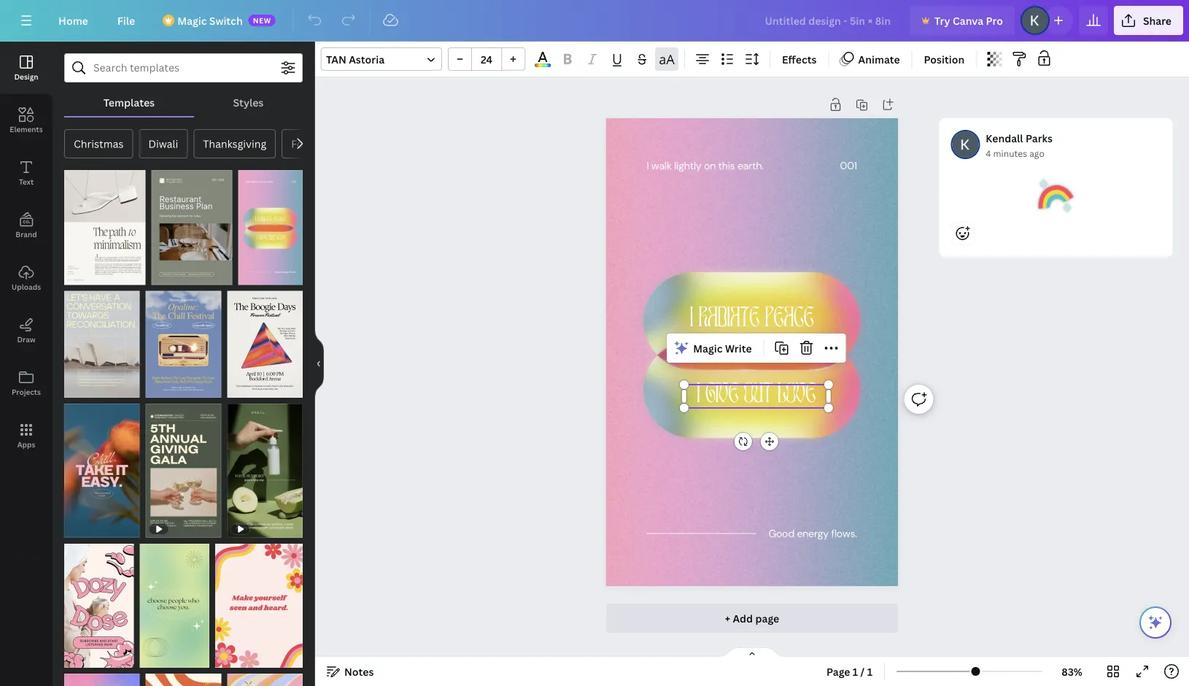 Task type: describe. For each thing, give the bounding box(es) containing it.
2 for pastel pink pink cartoon type self-help podcast instagram story group
[[91, 654, 95, 664]]

ivory red pink 80s aesthetic music portrait trending poster group
[[227, 282, 303, 398]]

design
[[14, 72, 38, 81]]

astoria
[[349, 52, 385, 66]]

text button
[[0, 147, 53, 199]]

try canva pro
[[935, 14, 1003, 27]]

orange pink textured gradient motivational quote instagram story image
[[64, 673, 140, 686]]

projects button
[[0, 357, 53, 409]]

kendall parks 4 minutes ago
[[986, 131, 1053, 159]]

diwali
[[148, 137, 178, 151]]

draw button
[[0, 304, 53, 357]]

i for i walk lightly on this earth.
[[647, 159, 649, 173]]

i give out love
[[697, 382, 816, 410]]

food
[[291, 137, 316, 151]]

side panel tab list
[[0, 42, 53, 462]]

share
[[1144, 14, 1172, 27]]

uploads
[[12, 282, 41, 292]]

peace
[[765, 306, 814, 334]]

thanksgiving button
[[194, 129, 276, 158]]

brand button
[[0, 199, 53, 252]]

hide image
[[315, 329, 324, 399]]

1 right "/"
[[867, 664, 873, 678]]

notes button
[[321, 660, 380, 683]]

design button
[[0, 42, 53, 94]]

+
[[725, 611, 731, 625]]

pastel pink pink cartoon type self-help podcast instagram story group
[[64, 535, 134, 668]]

share button
[[1114, 6, 1184, 35]]

sky blue gold white 80s aesthetic music portrait trending portrait poster image
[[146, 291, 221, 398]]

try canva pro button
[[910, 6, 1015, 35]]

christmas
[[74, 137, 124, 151]]

out
[[744, 382, 772, 410]]

magic write button
[[670, 336, 758, 360]]

83%
[[1062, 664, 1083, 678]]

001
[[841, 159, 857, 173]]

canva assistant image
[[1147, 614, 1165, 631]]

kendall
[[986, 131, 1024, 145]]

+ add page button
[[606, 604, 899, 633]]

good
[[769, 527, 795, 540]]

main menu bar
[[0, 0, 1190, 42]]

i radiate peace
[[690, 306, 814, 334]]

effects
[[782, 52, 817, 66]]

of for restaurant business plan in green white minimal corporate style group
[[165, 271, 176, 281]]

tan
[[326, 52, 347, 66]]

kendall parks list
[[939, 118, 1179, 304]]

walk
[[652, 159, 672, 173]]

magic for magic write
[[694, 341, 723, 355]]

magic switch
[[177, 14, 243, 27]]

cream black refined luxe elegant article page a4 document group
[[64, 161, 145, 285]]

orange yellow retro quote wallpaper your story group
[[146, 665, 221, 686]]

i for i give out love
[[697, 382, 700, 410]]

pro
[[986, 14, 1003, 27]]

denim blue scarlet pink experimental type anxiety-calming motivational phone wallpaper group
[[64, 395, 140, 538]]

this
[[719, 159, 735, 173]]

home link
[[47, 6, 100, 35]]

christmas button
[[64, 129, 133, 158]]

lightly
[[675, 159, 702, 173]]

page
[[827, 664, 851, 678]]

animate button
[[835, 47, 906, 71]]

on
[[704, 159, 716, 173]]

/
[[861, 664, 865, 678]]

earth.
[[738, 159, 764, 173]]

parks
[[1026, 131, 1053, 145]]

– – number field
[[477, 52, 497, 66]]

1 of 2 for cream black refined luxe elegant article page a4 document group
[[72, 271, 95, 281]]

1 of 15
[[159, 271, 187, 281]]

food button
[[282, 129, 326, 158]]

effects button
[[777, 47, 823, 71]]

position
[[924, 52, 965, 66]]

apps button
[[0, 409, 53, 462]]

i walk lightly on this earth.
[[647, 159, 764, 173]]

15
[[178, 271, 187, 281]]



Task type: vqa. For each thing, say whether or not it's contained in the screenshot.
discover for Discover apps
no



Task type: locate. For each thing, give the bounding box(es) containing it.
2 inside cream black refined luxe elegant article page a4 document group
[[91, 271, 95, 281]]

gold turquoise pink tactile psychedelic peaceful awareness quotes square psychedelic instagram story image
[[238, 170, 303, 285]]

jan 26 cultural appreciation poster in light yellow light blue photocentric style group
[[64, 282, 140, 398]]

1 horizontal spatial i
[[690, 306, 694, 334]]

of up 'orange pink textured gradient motivational quote instagram story' "group"
[[78, 654, 89, 664]]

of for cream black refined luxe elegant article page a4 document group
[[78, 271, 89, 281]]

give
[[706, 382, 739, 410]]

1 1 of 2 from the top
[[72, 271, 95, 281]]

draw
[[17, 334, 35, 344]]

of inside cream black refined luxe elegant article page a4 document group
[[78, 271, 89, 281]]

1 of 2 inside cream black refined luxe elegant article page a4 document group
[[72, 271, 95, 281]]

add
[[733, 611, 753, 625]]

switch
[[209, 14, 243, 27]]

1 for cream black refined luxe elegant article page a4 document group
[[72, 271, 76, 281]]

1 vertical spatial magic
[[694, 341, 723, 355]]

1 left 15
[[159, 271, 163, 281]]

green gradient simple quotes choose people who choose you instagram story image
[[140, 544, 209, 668]]

minutes
[[994, 147, 1028, 159]]

of inside restaurant business plan in green white minimal corporate style group
[[165, 271, 176, 281]]

diwali button
[[139, 129, 188, 158]]

i left walk at top
[[647, 159, 649, 173]]

0 vertical spatial 2
[[91, 271, 95, 281]]

page 1 / 1
[[827, 664, 873, 678]]

2 horizontal spatial i
[[697, 382, 700, 410]]

orange yellow retro quote wallpaper your story image
[[146, 673, 221, 686]]

magic write
[[694, 341, 752, 355]]

4
[[986, 147, 991, 159]]

1 inside restaurant business plan in green white minimal corporate style group
[[159, 271, 163, 281]]

magic left write
[[694, 341, 723, 355]]

of for pastel pink pink cartoon type self-help podcast instagram story group
[[78, 654, 89, 664]]

1 of 2
[[72, 271, 95, 281], [72, 654, 95, 664]]

1 vertical spatial i
[[690, 306, 694, 334]]

magic for magic switch
[[177, 14, 207, 27]]

pink red yellow retro colorful motivational quote poster group
[[215, 535, 303, 668]]

sky blue gold white 80s aesthetic music portrait trending portrait poster group
[[146, 282, 221, 398]]

styles button
[[194, 88, 303, 116]]

tan astoria
[[326, 52, 385, 66]]

of left 15
[[165, 271, 176, 281]]

file
[[117, 14, 135, 27]]

Search templates search field
[[93, 54, 274, 82]]

2 up 'orange pink textured gradient motivational quote instagram story' "group"
[[91, 654, 95, 664]]

1 vertical spatial 2
[[91, 654, 95, 664]]

2 for cream black refined luxe elegant article page a4 document group
[[91, 271, 95, 281]]

elements button
[[0, 94, 53, 147]]

magic inside main menu bar
[[177, 14, 207, 27]]

ivory red pink 80s aesthetic music portrait trending poster image
[[227, 291, 303, 398]]

of
[[78, 271, 89, 281], [165, 271, 176, 281], [78, 654, 89, 664]]

gold turquoise pink tactile psychedelic peaceful awareness quotes square psychedelic instagram story group
[[238, 161, 303, 285]]

0 vertical spatial magic
[[177, 14, 207, 27]]

of inside pastel pink pink cartoon type self-help podcast instagram story group
[[78, 654, 89, 664]]

1 right "uploads" button
[[72, 271, 76, 281]]

magic
[[177, 14, 207, 27], [694, 341, 723, 355]]

pastel groovy retro motivational quote instagram story image
[[227, 673, 303, 686]]

i up magic write button
[[690, 306, 694, 334]]

pink red yellow retro colorful motivational quote poster image
[[215, 544, 303, 668]]

energy
[[797, 527, 829, 540]]

restaurant business plan in green white minimal corporate style group
[[151, 161, 232, 285]]

1
[[72, 271, 76, 281], [159, 271, 163, 281], [72, 654, 76, 664], [853, 664, 858, 678], [867, 664, 873, 678]]

1 of 2 inside pastel pink pink cartoon type self-help podcast instagram story group
[[72, 654, 95, 664]]

2 1 of 2 from the top
[[72, 654, 95, 664]]

show pages image
[[717, 647, 787, 658]]

green gradient simple quotes choose people who choose you instagram story group
[[140, 535, 209, 668]]

2 vertical spatial i
[[697, 382, 700, 410]]

0 horizontal spatial magic
[[177, 14, 207, 27]]

pastel groovy retro motivational quote instagram story group
[[227, 665, 303, 686]]

magic inside button
[[694, 341, 723, 355]]

projects
[[12, 387, 41, 397]]

group
[[448, 47, 525, 71]]

home
[[58, 14, 88, 27]]

+ add page
[[725, 611, 780, 625]]

1 left "/"
[[853, 664, 858, 678]]

1 inside cream black refined luxe elegant article page a4 document group
[[72, 271, 76, 281]]

jan 26 cultural appreciation poster in light yellow light blue photocentric style image
[[64, 291, 140, 398]]

of right "uploads" button
[[78, 271, 89, 281]]

1 of 2 up 'orange pink textured gradient motivational quote instagram story' "group"
[[72, 654, 95, 664]]

i for i radiate peace
[[690, 306, 694, 334]]

2 up jan 26 cultural appreciation poster in light yellow light blue photocentric style group
[[91, 271, 95, 281]]

page
[[756, 611, 780, 625]]

new
[[253, 15, 271, 25]]

love
[[778, 382, 816, 410]]

i left give on the right
[[697, 382, 700, 410]]

dark green white photocentric neutral clean beauty brands sustainable beauty your story group
[[227, 395, 303, 538]]

position button
[[919, 47, 971, 71]]

templates
[[103, 95, 155, 109]]

text
[[19, 177, 34, 186]]

good energy flows.
[[769, 527, 857, 540]]

try
[[935, 14, 951, 27]]

elements
[[10, 124, 43, 134]]

charity gala your story in dark green light yellow classy minimalist style group
[[146, 395, 221, 538]]

color range image
[[535, 64, 551, 67]]

ago
[[1030, 147, 1045, 159]]

write
[[725, 341, 752, 355]]

2 inside pastel pink pink cartoon type self-help podcast instagram story group
[[91, 654, 95, 664]]

1 vertical spatial 1 of 2
[[72, 654, 95, 664]]

2 2 from the top
[[91, 654, 95, 664]]

1 inside pastel pink pink cartoon type self-help podcast instagram story group
[[72, 654, 76, 664]]

styles
[[233, 95, 264, 109]]

radiate
[[699, 306, 760, 334]]

notes
[[344, 664, 374, 678]]

templates button
[[64, 88, 194, 116]]

1 up 'orange pink textured gradient motivational quote instagram story' "group"
[[72, 654, 76, 664]]

magic left switch
[[177, 14, 207, 27]]

0 horizontal spatial i
[[647, 159, 649, 173]]

thanksgiving
[[203, 137, 267, 151]]

denim blue scarlet pink experimental type anxiety-calming motivational phone wallpaper image
[[64, 403, 140, 538]]

flows.
[[832, 527, 857, 540]]

i
[[647, 159, 649, 173], [690, 306, 694, 334], [697, 382, 700, 410]]

1 of 2 right "uploads" button
[[72, 271, 95, 281]]

canva
[[953, 14, 984, 27]]

animate
[[859, 52, 900, 66]]

1 horizontal spatial magic
[[694, 341, 723, 355]]

1 of 2 for pastel pink pink cartoon type self-help podcast instagram story group
[[72, 654, 95, 664]]

0 vertical spatial 1 of 2
[[72, 271, 95, 281]]

apps
[[17, 439, 35, 449]]

Design title text field
[[754, 6, 904, 35]]

1 for restaurant business plan in green white minimal corporate style group
[[159, 271, 163, 281]]

tan astoria button
[[321, 47, 442, 71]]

uploads button
[[0, 252, 53, 304]]

orange pink textured gradient motivational quote instagram story group
[[64, 665, 140, 686]]

1 for pastel pink pink cartoon type self-help podcast instagram story group
[[72, 654, 76, 664]]

1 2 from the top
[[91, 271, 95, 281]]

0 vertical spatial i
[[647, 159, 649, 173]]

expressing gratitude image
[[1039, 178, 1074, 213]]

83% button
[[1049, 660, 1096, 683]]

file button
[[106, 6, 147, 35]]

2
[[91, 271, 95, 281], [91, 654, 95, 664]]

brand
[[16, 229, 37, 239]]



